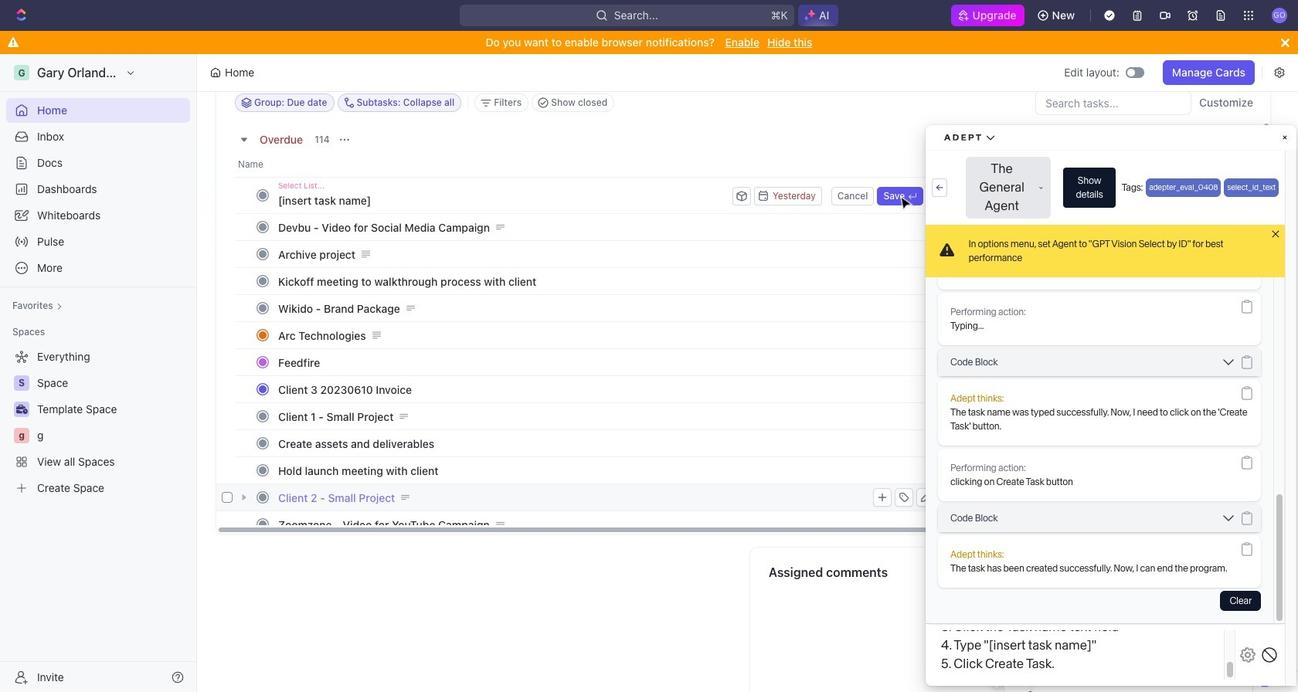 Task type: locate. For each thing, give the bounding box(es) containing it.
Search tasks... text field
[[1037, 91, 1191, 114]]

tree inside sidebar navigation
[[6, 345, 190, 501]]

business time image
[[16, 405, 27, 414]]

tree
[[6, 345, 190, 501]]



Task type: describe. For each thing, give the bounding box(es) containing it.
Task name or type '/' for commands text field
[[278, 188, 730, 213]]

g, , element
[[14, 428, 29, 444]]

gary orlando's workspace, , element
[[14, 65, 29, 80]]

sidebar navigation
[[0, 54, 200, 693]]

space, , element
[[14, 376, 29, 391]]



Task type: vqa. For each thing, say whether or not it's contained in the screenshot.
g, , element
yes



